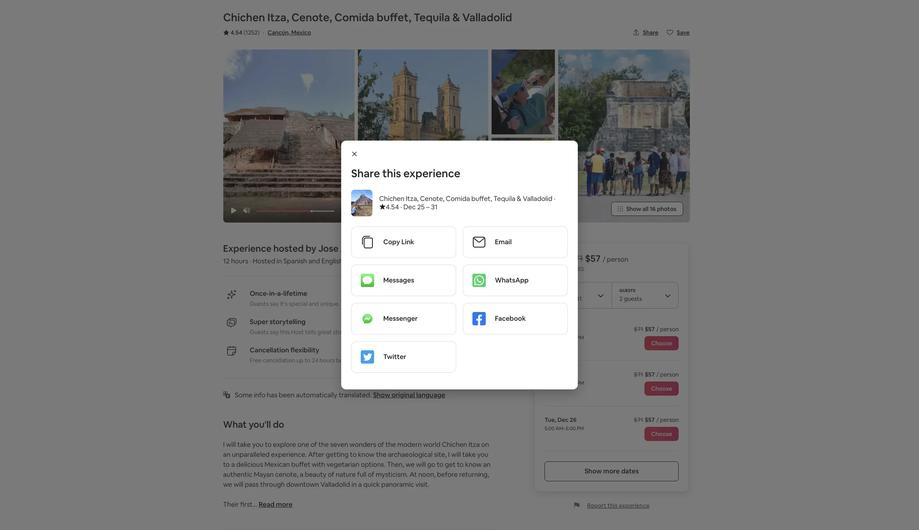 Task type: describe. For each thing, give the bounding box(es) containing it.
email
[[495, 238, 512, 247]]

0 vertical spatial all
[[643, 205, 649, 213]]

$71 for mon, dec 25 8:00 am–8:00 pm
[[634, 371, 643, 379]]

of left nature
[[328, 471, 334, 480]]

from
[[545, 253, 567, 265]]

comida for chichen itza, cenote, comida buffet, tequila & valladolid
[[334, 10, 374, 25]]

the up the after at the bottom of page
[[318, 441, 329, 450]]

pm for tue, dec 26 5:00 am–5:00 pm
[[577, 426, 584, 432]]

person for mon, dec 25 5:00 am–5:00 pm
[[660, 326, 679, 333]]

cancellation flexibility free cancellation up to 24 hours before the start time.
[[250, 346, 393, 365]]

valladolid for chichen itza, cenote, comida buffet, tequila & valladolid · ★4.54 · dec 25 – 31
[[523, 195, 553, 203]]

$71 for tue, dec 26 5:00 am–5:00 pm
[[634, 417, 643, 424]]

info
[[254, 391, 265, 400]]

tequila for chichen itza, cenote, comida buffet, tequila & valladolid
[[414, 10, 450, 25]]

and inside the once-in-a-lifetime guests say it's special and unique.
[[309, 300, 319, 308]]

(1252)
[[244, 29, 260, 36]]

report this experience button
[[574, 502, 650, 510]]

am–8:00
[[556, 380, 576, 387]]

vegetarian
[[327, 461, 359, 470]]

report
[[587, 502, 606, 510]]

before inside the i will take you to explore one of the seven wonders of the modern world chichen itza on an unparalleled experience. after getting to know the archaeological site, i will take you to a delicious mexican buffet with vegetarian options. then, we will go to get to know an authentic mayan cenote, a beauty of nature full of mysticism. at noon, before returning, we will pass through downtown valladolid in a quick panoramic visit.
[[437, 471, 458, 480]]

16
[[650, 205, 656, 213]]

4.54 (1252)
[[231, 29, 260, 36]]

with
[[312, 461, 325, 470]]

am–5:00 for 25
[[556, 335, 576, 342]]

downtown
[[286, 481, 319, 490]]

25 for mon, dec 25 8:00 am–8:00 pm
[[572, 371, 578, 379]]

2 horizontal spatial a
[[358, 481, 362, 490]]

hosted
[[253, 257, 275, 266]]

the inside cancellation flexibility free cancellation up to 24 hours before the start time.
[[355, 357, 364, 365]]

delicious
[[236, 461, 263, 470]]

mexico
[[291, 29, 311, 36]]

what you'll do
[[223, 419, 284, 431]]

4.54
[[231, 29, 242, 36]]

and inside "experience hosted by jose antonio 12 hours · hosted in spanish and english"
[[309, 257, 320, 266]]

say inside the once-in-a-lifetime guests say it's special and unique.
[[270, 300, 279, 308]]

valladolid for chichen itza, cenote, comida buffet, tequila & valladolid
[[462, 10, 512, 25]]

super
[[250, 318, 268, 327]]

of up the after at the bottom of page
[[311, 441, 317, 450]]

$57 for mon, dec 25 5:00 am–5:00 pm
[[645, 326, 655, 333]]

translated.
[[339, 391, 372, 400]]

0 vertical spatial a
[[231, 461, 235, 470]]

share button
[[630, 25, 662, 40]]

report this experience
[[587, 502, 650, 510]]

chichen for chichen itza, cenote, comida buffet, tequila & valladolid
[[223, 10, 265, 25]]

choose for mon, dec 25 8:00 am–8:00 pm
[[651, 385, 672, 393]]

do
[[273, 419, 284, 431]]

save
[[677, 29, 690, 36]]

copy
[[383, 238, 400, 247]]

to up authentic
[[223, 461, 230, 470]]

at
[[410, 471, 417, 480]]

their
[[223, 501, 239, 510]]

the left modern
[[386, 441, 396, 450]]

1 vertical spatial you
[[477, 451, 488, 460]]

after
[[308, 451, 324, 460]]

1 vertical spatial take
[[462, 451, 476, 460]]

special
[[289, 300, 307, 308]]

cenote,
[[275, 471, 298, 480]]

facebook
[[495, 315, 526, 323]]

mayan
[[254, 471, 274, 480]]

cancellation
[[263, 357, 295, 365]]

$57 inside from $71 $57 / person show all prices
[[585, 253, 601, 265]]

modern
[[397, 441, 422, 450]]

automatically
[[296, 391, 337, 400]]

0 horizontal spatial i
[[223, 441, 225, 450]]

choose link for mon, dec 25 5:00 am–5:00 pm
[[645, 337, 679, 351]]

getting
[[326, 451, 349, 460]]

what
[[223, 419, 247, 431]]

great
[[317, 329, 332, 336]]

person for tue, dec 26 5:00 am–5:00 pm
[[660, 417, 679, 424]]

25 inside chichen itza, cenote, comida buffet, tequila & valladolid · ★4.54 · dec 25 – 31
[[417, 203, 425, 212]]

–
[[426, 203, 430, 212]]

unparalleled
[[232, 451, 270, 460]]

before inside cancellation flexibility free cancellation up to 24 hours before the start time.
[[336, 357, 354, 365]]

· inside "experience hosted by jose antonio 12 hours · hosted in spanish and english"
[[250, 257, 251, 266]]

lifetime
[[283, 290, 307, 298]]

from $71 $57 / person show all prices
[[545, 253, 628, 272]]

twitter link
[[352, 342, 456, 373]]

visit.
[[415, 481, 429, 490]]

to left explore
[[265, 441, 272, 450]]

$71 inside from $71 $57 / person show all prices
[[569, 253, 583, 265]]

guests inside super storytelling guests say this host tells great stories.
[[250, 329, 269, 336]]

guests inside the once-in-a-lifetime guests say it's special and unique.
[[250, 300, 269, 308]]

itza, for chichen itza, cenote, comida buffet, tequila & valladolid
[[267, 10, 289, 25]]

english
[[322, 257, 343, 266]]

nature
[[336, 471, 356, 480]]

mon, for mon, dec 25 8:00 am–8:00 pm
[[545, 371, 558, 379]]

messenger
[[383, 315, 418, 323]]

in inside the i will take you to explore one of the seven wonders of the modern world chichen itza on an unparalleled experience. after getting to know the archaeological site, i will take you to a delicious mexican buffet with vegetarian options. then, we will go to get to know an authentic mayan cenote, a beauty of nature full of mysticism. at noon, before returning, we will pass through downtown valladolid in a quick panoramic visit.
[[352, 481, 357, 490]]

photos
[[657, 205, 676, 213]]

authentic
[[223, 471, 252, 480]]

26
[[570, 417, 577, 424]]

show left original
[[373, 391, 390, 400]]

on
[[481, 441, 489, 450]]

pm for mon, dec 25 5:00 am–5:00 pm
[[577, 335, 584, 342]]

has
[[267, 391, 277, 400]]

buffet
[[291, 461, 310, 470]]

buffet, for chichen itza, cenote, comida buffet, tequila & valladolid
[[377, 10, 411, 25]]

flexibility
[[291, 346, 319, 355]]

hosted
[[273, 243, 304, 255]]

show all prices button
[[545, 265, 584, 272]]

25 for mon, dec 25 5:00 am–5:00 pm
[[572, 326, 578, 333]]

their first…
[[223, 501, 259, 510]]

twitter
[[383, 353, 406, 362]]

jose antonio
[[318, 243, 375, 255]]

1 horizontal spatial i
[[448, 451, 450, 460]]

start
[[366, 357, 378, 365]]

beauty
[[305, 471, 326, 480]]

unique.
[[320, 300, 340, 308]]

tue,
[[545, 417, 556, 424]]

whatsapp
[[495, 276, 529, 285]]

show all 16 photos link
[[611, 202, 683, 216]]

up
[[296, 357, 303, 365]]

the up options.
[[376, 451, 387, 460]]

will up get
[[451, 451, 461, 460]]

0 vertical spatial take
[[237, 441, 251, 450]]

mon, for mon, dec 25 5:00 am–5:00 pm
[[545, 326, 558, 333]]

★4.54
[[379, 203, 399, 212]]

pass
[[245, 481, 259, 490]]

1 vertical spatial an
[[483, 461, 491, 470]]

0 horizontal spatial we
[[223, 481, 232, 490]]

experience for share this experience
[[403, 167, 460, 181]]

/ for tue, dec 26 5:00 am–5:00 pm
[[656, 417, 659, 424]]

/ inside from $71 $57 / person show all prices
[[603, 255, 606, 264]]

read more button
[[259, 500, 293, 510]]

12
[[223, 257, 230, 266]]

seek slider slider
[[256, 210, 335, 212]]

storytelling
[[270, 318, 306, 327]]

& for chichen itza, cenote, comida buffet, tequila & valladolid · ★4.54 · dec 25 – 31
[[517, 195, 521, 203]]

& for chichen itza, cenote, comida buffet, tequila & valladolid
[[453, 10, 460, 25]]

link
[[401, 238, 414, 247]]

once-in-a-lifetime guests say it's special and unique.
[[250, 290, 340, 308]]

will left the go
[[416, 461, 426, 470]]

returning,
[[459, 471, 489, 480]]

of right full
[[368, 471, 374, 480]]

messenger link
[[352, 304, 456, 335]]

chichen itza, cenote, comida buffet, tequila & valladolid
[[223, 10, 512, 25]]

cancellation
[[250, 346, 289, 355]]

to inside cancellation flexibility free cancellation up to 24 hours before the start time.
[[305, 357, 310, 365]]

cancún,
[[268, 29, 290, 36]]



Task type: locate. For each thing, give the bounding box(es) containing it.
$71 $57 / person for tue, dec 26 5:00 am–5:00 pm
[[634, 417, 679, 424]]

0 vertical spatial mon,
[[545, 326, 558, 333]]

· cancún, mexico
[[263, 29, 311, 36]]

2 vertical spatial valladolid
[[321, 481, 350, 490]]

site,
[[434, 451, 447, 460]]

more right read
[[276, 501, 293, 510]]

1 vertical spatial know
[[465, 461, 482, 470]]

0 horizontal spatial a
[[231, 461, 235, 470]]

and
[[309, 257, 320, 266], [309, 300, 319, 308]]

guests down super
[[250, 329, 269, 336]]

in-
[[269, 290, 277, 298]]

i right site,
[[448, 451, 450, 460]]

1 vertical spatial pm
[[577, 380, 584, 387]]

cenote, for chichen itza, cenote, comida buffet, tequila & valladolid · ★4.54 · dec 25 – 31
[[420, 195, 445, 203]]

1 vertical spatial i
[[448, 451, 450, 460]]

chichen down share this experience
[[379, 195, 404, 203]]

will
[[226, 441, 236, 450], [451, 451, 461, 460], [416, 461, 426, 470], [234, 481, 243, 490]]

0 vertical spatial pm
[[577, 335, 584, 342]]

1 horizontal spatial a
[[300, 471, 303, 480]]

will down what
[[226, 441, 236, 450]]

hours right 12
[[231, 257, 248, 266]]

am–5:00 for 26
[[556, 426, 576, 432]]

share for share
[[643, 29, 659, 36]]

buffet, for chichen itza, cenote, comida buffet, tequila & valladolid · ★4.54 · dec 25 – 31
[[471, 195, 492, 203]]

share inside share button
[[643, 29, 659, 36]]

prices
[[568, 265, 584, 272]]

itza, for chichen itza, cenote, comida buffet, tequila & valladolid · ★4.54 · dec 25 – 31
[[406, 195, 419, 203]]

original
[[392, 391, 415, 400]]

cenote,
[[291, 10, 332, 25], [420, 195, 445, 203]]

0 vertical spatial we
[[406, 461, 415, 470]]

dec inside mon, dec 25 5:00 am–5:00 pm
[[559, 326, 570, 333]]

1 guests from the top
[[250, 300, 269, 308]]

1 vertical spatial hours
[[320, 357, 335, 365]]

experience for report this experience
[[619, 502, 650, 510]]

a
[[231, 461, 235, 470], [300, 471, 303, 480], [358, 481, 362, 490]]

chichen inside the i will take you to explore one of the seven wonders of the modern world chichen itza on an unparalleled experience. after getting to know the archaeological site, i will take you to a delicious mexican buffet with vegetarian options. then, we will go to get to know an authentic mayan cenote, a beauty of nature full of mysticism. at noon, before returning, we will pass through downtown valladolid in a quick panoramic visit.
[[442, 441, 467, 450]]

of
[[311, 441, 317, 450], [378, 441, 384, 450], [328, 471, 334, 480], [368, 471, 374, 480]]

learn more about the host, jose antonio. image
[[472, 243, 495, 266], [472, 243, 495, 266]]

1 vertical spatial more
[[276, 501, 293, 510]]

take down itza
[[462, 451, 476, 460]]

a down full
[[358, 481, 362, 490]]

we down the archaeological
[[406, 461, 415, 470]]

1 horizontal spatial comida
[[446, 195, 470, 203]]

dec inside mon, dec 25 8:00 am–8:00 pm
[[559, 371, 570, 379]]

options.
[[361, 461, 386, 470]]

2 horizontal spatial chichen
[[442, 441, 467, 450]]

0 vertical spatial $71 $57 / person
[[634, 326, 679, 333]]

and down by
[[309, 257, 320, 266]]

1 vertical spatial 5:00
[[545, 426, 555, 432]]

0 vertical spatial choose
[[651, 340, 672, 347]]

1 choose from the top
[[651, 340, 672, 347]]

25 inside mon, dec 25 8:00 am–8:00 pm
[[572, 371, 578, 379]]

1 horizontal spatial in
[[352, 481, 357, 490]]

0 vertical spatial itza,
[[267, 10, 289, 25]]

an up authentic
[[223, 451, 231, 460]]

all left prices
[[561, 265, 566, 272]]

dec for mon, dec 25 5:00 am–5:00 pm
[[559, 326, 570, 333]]

1 vertical spatial choose
[[651, 385, 672, 393]]

0 vertical spatial experience
[[403, 167, 460, 181]]

2 guests from the top
[[250, 329, 269, 336]]

1 am–5:00 from the top
[[556, 335, 576, 342]]

1 horizontal spatial share
[[643, 29, 659, 36]]

0 vertical spatial cenote,
[[291, 10, 332, 25]]

dec inside the tue, dec 26 5:00 am–5:00 pm
[[557, 417, 569, 424]]

cenote, inside chichen itza, cenote, comida buffet, tequila & valladolid · ★4.54 · dec 25 – 31
[[420, 195, 445, 203]]

itza, left – on the left
[[406, 195, 419, 203]]

1 vertical spatial this
[[280, 329, 290, 336]]

1 choose link from the top
[[645, 337, 679, 351]]

0 horizontal spatial an
[[223, 451, 231, 460]]

/ for mon, dec 25 5:00 am–5:00 pm
[[656, 326, 659, 333]]

2 say from the top
[[270, 329, 279, 336]]

pm
[[577, 335, 584, 342], [577, 380, 584, 387], [577, 426, 584, 432]]

chichen up 4.54 (1252)
[[223, 10, 265, 25]]

$71 for mon, dec 25 5:00 am–5:00 pm
[[634, 326, 643, 333]]

0 horizontal spatial take
[[237, 441, 251, 450]]

experience
[[403, 167, 460, 181], [619, 502, 650, 510]]

cancún, mexico link
[[268, 29, 311, 36]]

0 horizontal spatial comida
[[334, 10, 374, 25]]

0 horizontal spatial experience
[[403, 167, 460, 181]]

1 horizontal spatial take
[[462, 451, 476, 460]]

& inside chichen itza, cenote, comida buffet, tequila & valladolid · ★4.54 · dec 25 – 31
[[517, 195, 521, 203]]

5:00 inside the tue, dec 26 5:00 am–5:00 pm
[[545, 426, 555, 432]]

the left start at the bottom of the page
[[355, 357, 364, 365]]

this right report
[[608, 502, 618, 510]]

25 inside mon, dec 25 5:00 am–5:00 pm
[[572, 326, 578, 333]]

2 vertical spatial this
[[608, 502, 618, 510]]

before left start at the bottom of the page
[[336, 357, 354, 365]]

say left it's
[[270, 300, 279, 308]]

pm for mon, dec 25 8:00 am–8:00 pm
[[577, 380, 584, 387]]

buffet, inside chichen itza, cenote, comida buffet, tequila & valladolid · ★4.54 · dec 25 – 31
[[471, 195, 492, 203]]

spanish
[[283, 257, 307, 266]]

/ for mon, dec 25 8:00 am–8:00 pm
[[656, 371, 659, 379]]

will down authentic
[[234, 481, 243, 490]]

1 vertical spatial &
[[517, 195, 521, 203]]

am–5:00 inside the tue, dec 26 5:00 am–5:00 pm
[[556, 426, 576, 432]]

hours inside "experience hosted by jose antonio 12 hours · hosted in spanish and english"
[[231, 257, 248, 266]]

copy link button
[[352, 227, 456, 258]]

share for share this experience
[[351, 167, 380, 181]]

1 vertical spatial itza,
[[406, 195, 419, 203]]

valladolid inside chichen itza, cenote, comida buffet, tequila & valladolid · ★4.54 · dec 25 – 31
[[523, 195, 553, 203]]

choose for mon, dec 25 5:00 am–5:00 pm
[[651, 340, 672, 347]]

0 vertical spatial you
[[252, 441, 263, 450]]

$57 for tue, dec 26 5:00 am–5:00 pm
[[645, 417, 655, 424]]

choose for tue, dec 26 5:00 am–5:00 pm
[[651, 431, 672, 438]]

been
[[279, 391, 295, 400]]

before
[[336, 357, 354, 365], [437, 471, 458, 480]]

you'll
[[249, 419, 271, 431]]

buffet,
[[377, 10, 411, 25], [471, 195, 492, 203]]

experience photo 1 image
[[358, 50, 488, 223], [358, 50, 488, 223]]

$71 $57 / person
[[634, 326, 679, 333], [634, 371, 679, 379], [634, 417, 679, 424]]

valladolid inside the i will take you to explore one of the seven wonders of the modern world chichen itza on an unparalleled experience. after getting to know the archaeological site, i will take you to a delicious mexican buffet with vegetarian options. then, we will go to get to know an authentic mayan cenote, a beauty of nature full of mysticism. at noon, before returning, we will pass through downtown valladolid in a quick panoramic visit.
[[321, 481, 350, 490]]

pm inside mon, dec 25 8:00 am–8:00 pm
[[577, 380, 584, 387]]

archaeological
[[388, 451, 433, 460]]

1 vertical spatial before
[[437, 471, 458, 480]]

we down authentic
[[223, 481, 232, 490]]

share left save button
[[643, 29, 659, 36]]

share inside dialog
[[351, 167, 380, 181]]

and right "special"
[[309, 300, 319, 308]]

an up the returning,
[[483, 461, 491, 470]]

show inside from $71 $57 / person show all prices
[[545, 265, 559, 272]]

0 vertical spatial guests
[[250, 300, 269, 308]]

a up authentic
[[231, 461, 235, 470]]

1 vertical spatial experience
[[619, 502, 650, 510]]

0 horizontal spatial in
[[277, 257, 282, 266]]

tequila
[[414, 10, 450, 25], [494, 195, 515, 203]]

dates
[[621, 467, 639, 476]]

0 horizontal spatial chichen
[[223, 10, 265, 25]]

it's
[[280, 300, 288, 308]]

you down "on"
[[477, 451, 488, 460]]

mon, inside mon, dec 25 5:00 am–5:00 pm
[[545, 326, 558, 333]]

1 horizontal spatial chichen
[[379, 195, 404, 203]]

$71 $57 / person for mon, dec 25 8:00 am–8:00 pm
[[634, 371, 679, 379]]

1 vertical spatial am–5:00
[[556, 426, 576, 432]]

say
[[270, 300, 279, 308], [270, 329, 279, 336]]

know
[[358, 451, 375, 460], [465, 461, 482, 470]]

itza, up cancún,
[[267, 10, 289, 25]]

all inside from $71 $57 / person show all prices
[[561, 265, 566, 272]]

in
[[277, 257, 282, 266], [352, 481, 357, 490]]

some info has been automatically translated. show original language
[[235, 391, 445, 400]]

save button
[[664, 25, 693, 40]]

wonders
[[350, 441, 376, 450]]

1 horizontal spatial hours
[[320, 357, 335, 365]]

0 horizontal spatial buffet,
[[377, 10, 411, 25]]

1 vertical spatial say
[[270, 329, 279, 336]]

chichen inside chichen itza, cenote, comida buffet, tequila & valladolid · ★4.54 · dec 25 – 31
[[379, 195, 404, 203]]

2 vertical spatial choose link
[[645, 427, 679, 442]]

1 horizontal spatial &
[[517, 195, 521, 203]]

$71 $57 / person for mon, dec 25 5:00 am–5:00 pm
[[634, 326, 679, 333]]

choose link for mon, dec 25 8:00 am–8:00 pm
[[645, 382, 679, 396]]

0 vertical spatial tequila
[[414, 10, 450, 25]]

0 vertical spatial share
[[643, 29, 659, 36]]

0 horizontal spatial share
[[351, 167, 380, 181]]

0 vertical spatial &
[[453, 10, 460, 25]]

0 vertical spatial comida
[[334, 10, 374, 25]]

2 mon, from the top
[[545, 371, 558, 379]]

one
[[297, 441, 309, 450]]

to right get
[[457, 461, 464, 470]]

5:00 for mon, dec 25
[[545, 335, 555, 342]]

0 horizontal spatial know
[[358, 451, 375, 460]]

choose
[[651, 340, 672, 347], [651, 385, 672, 393], [651, 431, 672, 438]]

1 horizontal spatial all
[[643, 205, 649, 213]]

person for mon, dec 25 8:00 am–8:00 pm
[[660, 371, 679, 379]]

1 vertical spatial mon,
[[545, 371, 558, 379]]

hours right 24 at bottom
[[320, 357, 335, 365]]

pm inside mon, dec 25 5:00 am–5:00 pm
[[577, 335, 584, 342]]

3 choose link from the top
[[645, 427, 679, 442]]

this for share
[[382, 167, 401, 181]]

know down wonders
[[358, 451, 375, 460]]

choose link
[[645, 337, 679, 351], [645, 382, 679, 396], [645, 427, 679, 442]]

dec for tue, dec 26 5:00 am–5:00 pm
[[557, 417, 569, 424]]

5:00
[[545, 335, 555, 342], [545, 426, 555, 432]]

0 vertical spatial buffet,
[[377, 10, 411, 25]]

0 vertical spatial an
[[223, 451, 231, 460]]

dec for mon, dec 25 8:00 am–8:00 pm
[[559, 371, 570, 379]]

1 vertical spatial 25
[[572, 326, 578, 333]]

panoramic
[[381, 481, 414, 490]]

1 vertical spatial chichen
[[379, 195, 404, 203]]

1 vertical spatial cenote,
[[420, 195, 445, 203]]

say down storytelling
[[270, 329, 279, 336]]

experience photo 4 image
[[558, 50, 690, 223], [558, 50, 690, 223]]

mon, dec 25 8:00 am–8:00 pm
[[545, 371, 584, 387]]

time.
[[380, 357, 393, 365]]

share up ★4.54
[[351, 167, 380, 181]]

before down get
[[437, 471, 458, 480]]

0 horizontal spatial you
[[252, 441, 263, 450]]

0 horizontal spatial this
[[280, 329, 290, 336]]

of right wonders
[[378, 441, 384, 450]]

experience inside "share" dialog
[[403, 167, 460, 181]]

this down storytelling
[[280, 329, 290, 336]]

1 vertical spatial tequila
[[494, 195, 515, 203]]

1 vertical spatial a
[[300, 471, 303, 480]]

this up ★4.54
[[382, 167, 401, 181]]

1 5:00 from the top
[[545, 335, 555, 342]]

you up unparalleled
[[252, 441, 263, 450]]

guests down once-
[[250, 300, 269, 308]]

1 horizontal spatial an
[[483, 461, 491, 470]]

once-
[[250, 290, 269, 298]]

0 vertical spatial and
[[309, 257, 320, 266]]

1 horizontal spatial tequila
[[494, 195, 515, 203]]

language
[[416, 391, 445, 400]]

1 horizontal spatial cenote,
[[420, 195, 445, 203]]

1 horizontal spatial buffet,
[[471, 195, 492, 203]]

whatsapp link
[[463, 265, 568, 296]]

1 mon, from the top
[[545, 326, 558, 333]]

this inside super storytelling guests say this host tells great stories.
[[280, 329, 290, 336]]

guests
[[250, 300, 269, 308], [250, 329, 269, 336]]

cenote, for chichen itza, cenote, comida buffet, tequila & valladolid
[[291, 10, 332, 25]]

show left 16
[[626, 205, 641, 213]]

2 choose from the top
[[651, 385, 672, 393]]

quick
[[363, 481, 380, 490]]

experience down dates
[[619, 502, 650, 510]]

chichen itza, cenote, comida buffet, tequila & valladolid · ★4.54 · dec 25 – 31
[[379, 195, 556, 212]]

1 say from the top
[[270, 300, 279, 308]]

show all 16 photos
[[626, 205, 676, 213]]

1 vertical spatial buffet,
[[471, 195, 492, 203]]

share
[[643, 29, 659, 36], [351, 167, 380, 181]]

2 vertical spatial chichen
[[442, 441, 467, 450]]

messages
[[383, 276, 414, 285]]

in down nature
[[352, 481, 357, 490]]

tue, dec 26 5:00 am–5:00 pm
[[545, 417, 584, 432]]

comida for chichen itza, cenote, comida buffet, tequila & valladolid · ★4.54 · dec 25 – 31
[[446, 195, 470, 203]]

read
[[259, 501, 275, 510]]

5:00 down the facebook link on the right bottom
[[545, 335, 555, 342]]

choose link for tue, dec 26 5:00 am–5:00 pm
[[645, 427, 679, 442]]

share this experience
[[351, 167, 460, 181]]

1 $71 $57 / person from the top
[[634, 326, 679, 333]]

2 vertical spatial pm
[[577, 426, 584, 432]]

this inside "share" dialog
[[382, 167, 401, 181]]

experience up 31
[[403, 167, 460, 181]]

1 vertical spatial valladolid
[[523, 195, 553, 203]]

5:00 inside mon, dec 25 5:00 am–5:00 pm
[[545, 335, 555, 342]]

2 horizontal spatial valladolid
[[523, 195, 553, 203]]

0 vertical spatial 5:00
[[545, 335, 555, 342]]

this
[[382, 167, 401, 181], [280, 329, 290, 336], [608, 502, 618, 510]]

seven
[[330, 441, 348, 450]]

more left dates
[[603, 467, 620, 476]]

1 vertical spatial $71 $57 / person
[[634, 371, 679, 379]]

$57 for mon, dec 25 8:00 am–8:00 pm
[[645, 371, 655, 379]]

explore
[[273, 441, 296, 450]]

know up the returning,
[[465, 461, 482, 470]]

1 horizontal spatial know
[[465, 461, 482, 470]]

super storytelling guests say this host tells great stories.
[[250, 318, 352, 336]]

experience photo 3 image
[[492, 138, 555, 223], [492, 138, 555, 223]]

chichen for chichen itza, cenote, comida buffet, tequila & valladolid · ★4.54 · dec 25 – 31
[[379, 195, 404, 203]]

tequila inside chichen itza, cenote, comida buffet, tequila & valladolid · ★4.54 · dec 25 – 31
[[494, 195, 515, 203]]

1 horizontal spatial this
[[382, 167, 401, 181]]

0 horizontal spatial more
[[276, 501, 293, 510]]

1 vertical spatial and
[[309, 300, 319, 308]]

more for show
[[603, 467, 620, 476]]

25
[[417, 203, 425, 212], [572, 326, 578, 333], [572, 371, 578, 379]]

dec inside chichen itza, cenote, comida buffet, tequila & valladolid · ★4.54 · dec 25 – 31
[[403, 203, 416, 212]]

mon, inside mon, dec 25 8:00 am–8:00 pm
[[545, 371, 558, 379]]

host
[[291, 329, 304, 336]]

0 vertical spatial 25
[[417, 203, 425, 212]]

to down wonders
[[350, 451, 357, 460]]

more inside button
[[276, 501, 293, 510]]

/
[[603, 255, 606, 264], [656, 326, 659, 333], [656, 371, 659, 379], [656, 417, 659, 424]]

0 horizontal spatial before
[[336, 357, 354, 365]]

2 horizontal spatial this
[[608, 502, 618, 510]]

share dialog
[[341, 141, 578, 390]]

read more
[[259, 501, 293, 510]]

to right the go
[[437, 461, 444, 470]]

by
[[306, 243, 316, 255]]

0 vertical spatial say
[[270, 300, 279, 308]]

stories.
[[333, 329, 352, 336]]

1 horizontal spatial itza,
[[406, 195, 419, 203]]

tequila for chichen itza, cenote, comida buffet, tequila & valladolid · ★4.54 · dec 25 – 31
[[494, 195, 515, 203]]

i down what
[[223, 441, 225, 450]]

say inside super storytelling guests say this host tells great stories.
[[270, 329, 279, 336]]

the
[[355, 357, 364, 365], [318, 441, 329, 450], [386, 441, 396, 450], [376, 451, 387, 460]]

experience photo 2 image
[[492, 50, 555, 135], [492, 50, 555, 135]]

2 5:00 from the top
[[545, 426, 555, 432]]

this for report
[[608, 502, 618, 510]]

mysticism.
[[376, 471, 408, 480]]

3 $71 $57 / person from the top
[[634, 417, 679, 424]]

2 vertical spatial $71 $57 / person
[[634, 417, 679, 424]]

cenote, down share this experience
[[420, 195, 445, 203]]

all left 16
[[643, 205, 649, 213]]

2 choose link from the top
[[645, 382, 679, 396]]

0 vertical spatial before
[[336, 357, 354, 365]]

0 vertical spatial this
[[382, 167, 401, 181]]

2 am–5:00 from the top
[[556, 426, 576, 432]]

2 vertical spatial 25
[[572, 371, 578, 379]]

1 vertical spatial choose link
[[645, 382, 679, 396]]

to left 24 at bottom
[[305, 357, 310, 365]]

hours
[[231, 257, 248, 266], [320, 357, 335, 365]]

itza
[[469, 441, 480, 450]]

am–5:00 inside mon, dec 25 5:00 am–5:00 pm
[[556, 335, 576, 342]]

experience.
[[271, 451, 307, 460]]

5:00 for tue, dec 26
[[545, 426, 555, 432]]

free
[[250, 357, 262, 365]]

pm inside the tue, dec 26 5:00 am–5:00 pm
[[577, 426, 584, 432]]

am–5:00 down '26'
[[556, 426, 576, 432]]

3 choose from the top
[[651, 431, 672, 438]]

person inside from $71 $57 / person show all prices
[[607, 255, 628, 264]]

1 vertical spatial share
[[351, 167, 380, 181]]

2 vertical spatial a
[[358, 481, 362, 490]]

show original language button
[[373, 391, 445, 400]]

show
[[626, 205, 641, 213], [545, 265, 559, 272], [373, 391, 390, 400], [585, 467, 602, 476]]

chichen up site,
[[442, 441, 467, 450]]

8:00
[[545, 380, 555, 387]]

1 horizontal spatial you
[[477, 451, 488, 460]]

chichen
[[223, 10, 265, 25], [379, 195, 404, 203], [442, 441, 467, 450]]

comida inside chichen itza, cenote, comida buffet, tequila & valladolid · ★4.54 · dec 25 – 31
[[446, 195, 470, 203]]

more for read
[[276, 501, 293, 510]]

mexican
[[265, 461, 290, 470]]

some
[[235, 391, 252, 400]]

1 vertical spatial in
[[352, 481, 357, 490]]

2 $71 $57 / person from the top
[[634, 371, 679, 379]]

5:00 down tue,
[[545, 426, 555, 432]]

a down buffet at the left bottom of page
[[300, 471, 303, 480]]

show up report
[[585, 467, 602, 476]]

24
[[312, 357, 318, 365]]

in inside "experience hosted by jose antonio 12 hours · hosted in spanish and english"
[[277, 257, 282, 266]]

get
[[445, 461, 456, 470]]

show more dates link
[[545, 462, 679, 482]]

in right hosted on the left of the page
[[277, 257, 282, 266]]

i will take you to explore one of the seven wonders of the modern world chichen itza on an unparalleled experience. after getting to know the archaeological site, i will take you to a delicious mexican buffet with vegetarian options. then, we will go to get to know an authentic mayan cenote, a beauty of nature full of mysticism. at noon, before returning, we will pass through downtown valladolid in a quick panoramic visit.
[[223, 441, 491, 490]]

itza, inside chichen itza, cenote, comida buffet, tequila & valladolid · ★4.54 · dec 25 – 31
[[406, 195, 419, 203]]

hours inside cancellation flexibility free cancellation up to 24 hours before the start time.
[[320, 357, 335, 365]]

first…
[[240, 501, 257, 510]]

cenote, up mexico
[[291, 10, 332, 25]]

take up unparalleled
[[237, 441, 251, 450]]

show left prices
[[545, 265, 559, 272]]

am–5:00 up mon, dec 25 8:00 am–8:00 pm
[[556, 335, 576, 342]]

0 horizontal spatial &
[[453, 10, 460, 25]]



Task type: vqa. For each thing, say whether or not it's contained in the screenshot.
away inside the Brinnon, Washington 27 Miles Away Nov 12 – 17 $178 Night
no



